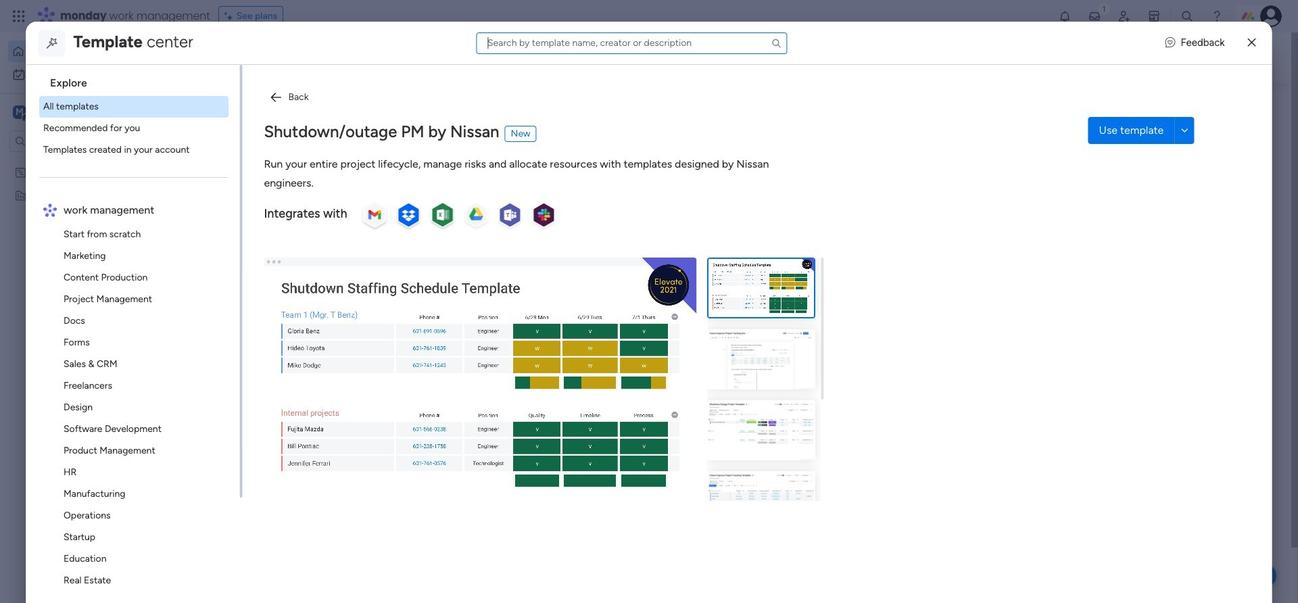 Task type: vqa. For each thing, say whether or not it's contained in the screenshot.
"heading"
yes



Task type: locate. For each thing, give the bounding box(es) containing it.
1 horizontal spatial component image
[[453, 268, 465, 280]]

explore element
[[40, 96, 240, 161]]

1 horizontal spatial public board image
[[453, 247, 468, 262]]

monday marketplace image
[[1148, 9, 1161, 23]]

1 vertical spatial option
[[8, 64, 164, 85]]

list box
[[31, 65, 242, 603], [0, 158, 172, 389]]

Search in workspace field
[[28, 134, 113, 149]]

0 horizontal spatial public board image
[[267, 247, 281, 262]]

close image
[[1248, 38, 1257, 48]]

remove from favorites image
[[593, 247, 606, 261]]

jacob simon image
[[1261, 5, 1282, 27]]

add to favorites image
[[407, 247, 420, 261]]

heading
[[40, 65, 240, 96]]

option
[[8, 41, 164, 62], [8, 64, 164, 85], [0, 160, 172, 163]]

close recently visited image
[[250, 110, 266, 126]]

v2 user feedback image
[[1166, 35, 1176, 51], [1046, 50, 1056, 65]]

2 component image from the left
[[453, 268, 465, 280]]

None search field
[[476, 32, 787, 54]]

v2 bolt switch image
[[1151, 50, 1159, 65]]

select product image
[[12, 9, 26, 23]]

search everything image
[[1181, 9, 1195, 23]]

1 component image from the left
[[267, 268, 279, 280]]

0 horizontal spatial v2 user feedback image
[[1046, 50, 1056, 65]]

component image
[[267, 268, 279, 280], [453, 268, 465, 280]]

work management templates element
[[40, 224, 240, 603]]

2 public board image from the left
[[453, 247, 468, 262]]

roy mann image
[[281, 369, 308, 396]]

invite members image
[[1118, 9, 1132, 23]]

0 horizontal spatial component image
[[267, 268, 279, 280]]

public board image
[[267, 247, 281, 262], [453, 247, 468, 262]]

1 public board image from the left
[[267, 247, 281, 262]]



Task type: describe. For each thing, give the bounding box(es) containing it.
component image for remove from favorites image
[[453, 268, 465, 280]]

templates image image
[[1047, 102, 1226, 195]]

notifications image
[[1059, 9, 1072, 23]]

help image
[[1211, 9, 1224, 23]]

public board image for component image associated with remove from favorites image
[[453, 247, 468, 262]]

workspace selection element
[[13, 104, 113, 122]]

component image for add to favorites image
[[267, 268, 279, 280]]

workspace image
[[13, 105, 26, 120]]

1 image
[[1098, 1, 1111, 16]]

quick search results list box
[[250, 126, 1002, 306]]

2 vertical spatial option
[[0, 160, 172, 163]]

1 element
[[386, 322, 402, 338]]

public board image for component image corresponding to add to favorites image
[[267, 247, 281, 262]]

see plans image
[[224, 9, 237, 24]]

update feed image
[[1088, 9, 1102, 23]]

Search by template name, creator or description search field
[[476, 32, 787, 54]]

search image
[[771, 38, 782, 48]]

0 vertical spatial option
[[8, 41, 164, 62]]

1 horizontal spatial v2 user feedback image
[[1166, 35, 1176, 51]]



